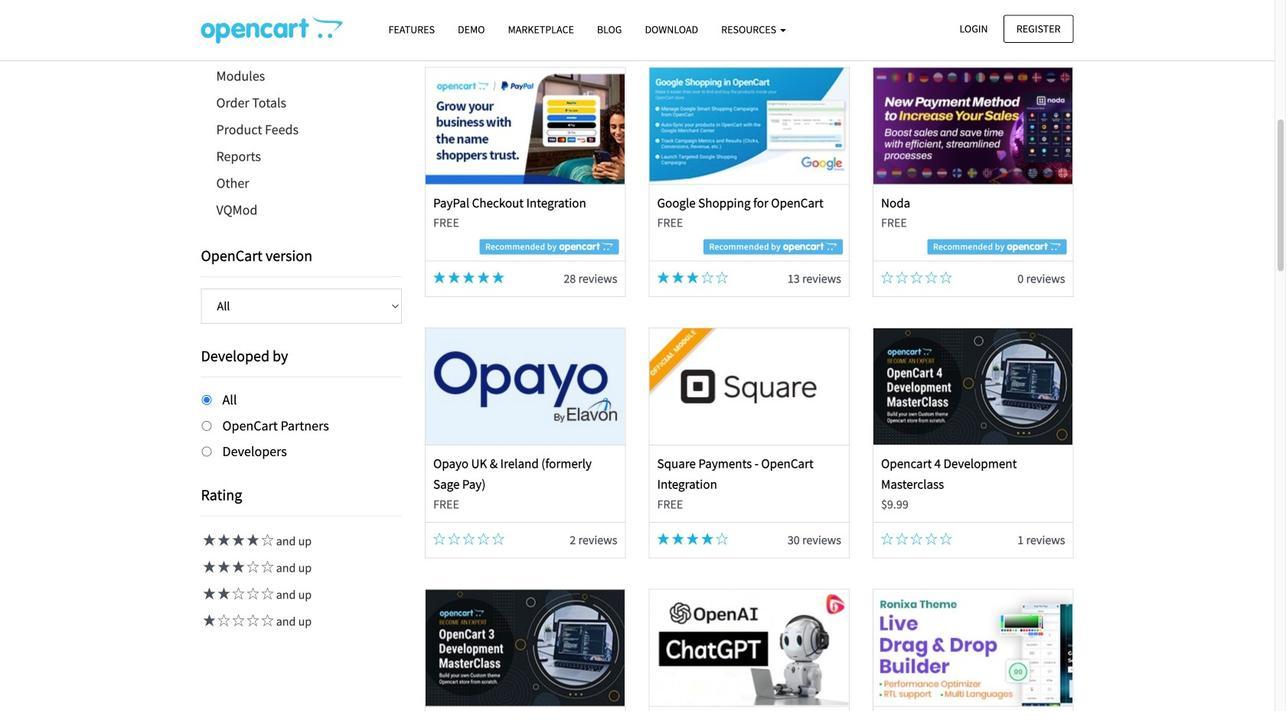 Task type: vqa. For each thing, say whether or not it's contained in the screenshot.
PayPal Checkout Integration "image"
yes



Task type: locate. For each thing, give the bounding box(es) containing it.
star light o image
[[702, 271, 714, 284], [716, 271, 729, 284], [896, 271, 909, 284], [926, 271, 938, 284], [463, 533, 475, 545], [492, 533, 505, 545], [716, 533, 729, 545], [882, 533, 894, 545], [896, 533, 909, 545], [259, 534, 274, 546], [245, 561, 259, 573], [245, 588, 259, 600], [216, 615, 230, 627]]

star light image
[[434, 271, 446, 284], [478, 271, 490, 284], [492, 271, 505, 284], [687, 533, 699, 545], [230, 534, 245, 546], [216, 588, 230, 600]]

opencart 3 development masterclass image
[[426, 590, 625, 707]]

star light image
[[448, 271, 461, 284], [463, 271, 475, 284], [658, 271, 670, 284], [672, 271, 685, 284], [687, 271, 699, 284], [658, 533, 670, 545], [672, 533, 685, 545], [702, 533, 714, 545], [201, 534, 216, 546], [216, 534, 230, 546], [245, 534, 259, 546], [201, 561, 216, 573], [216, 561, 230, 573], [230, 561, 245, 573], [201, 588, 216, 600], [201, 615, 216, 627]]

star light o image
[[882, 271, 894, 284], [911, 271, 923, 284], [940, 271, 953, 284], [434, 533, 446, 545], [448, 533, 461, 545], [478, 533, 490, 545], [911, 533, 923, 545], [926, 533, 938, 545], [940, 533, 953, 545], [259, 561, 274, 573], [230, 588, 245, 600], [259, 588, 274, 600], [230, 615, 245, 627], [245, 615, 259, 627], [259, 615, 274, 627]]

opencart extensions image
[[201, 16, 343, 44]]

paypal payment gateway image
[[506, 0, 994, 10]]



Task type: describe. For each thing, give the bounding box(es) containing it.
opayo uk & ireland (formerly sage pay) image
[[426, 329, 625, 445]]

google shopping for opencart image
[[650, 68, 849, 184]]

noda image
[[874, 68, 1073, 184]]

opencart 4 development masterclass image
[[874, 329, 1073, 445]]

square payments - opencart integration image
[[650, 329, 849, 445]]

chatgpt for opencart image
[[650, 590, 849, 707]]

paypal checkout integration image
[[426, 68, 625, 184]]

ronixa theme - opencart live drag and drop page .. image
[[874, 590, 1073, 707]]



